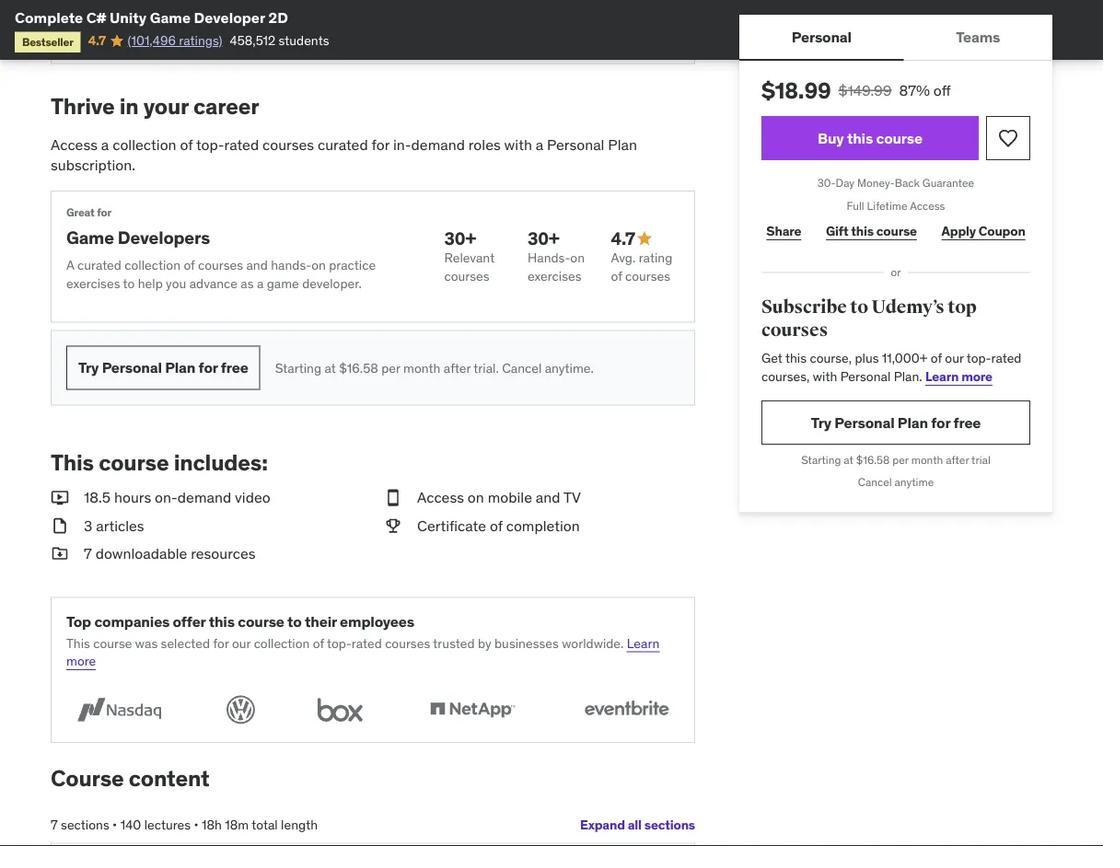 Task type: describe. For each thing, give the bounding box(es) containing it.
0 horizontal spatial demand
[[178, 488, 231, 507]]

$16.58 for starting at $16.58 per month after trial cancel anytime
[[856, 452, 890, 467]]

this right offer
[[209, 612, 235, 631]]

tv
[[563, 488, 581, 507]]

7 for 7 downloadable resources
[[84, 544, 92, 563]]

develop highly transferable coding problem solving skills.
[[103, 9, 353, 44]]

458,512
[[230, 32, 275, 49]]

game
[[267, 275, 299, 291]]

coupon
[[979, 223, 1025, 240]]

personal button
[[739, 15, 904, 59]]

highly
[[153, 9, 188, 26]]

volkswagen image
[[221, 692, 261, 727]]

practice
[[329, 257, 376, 273]]

your
[[143, 93, 189, 120]]

0 horizontal spatial a
[[101, 135, 109, 154]]

courses inside 30+ relevant courses
[[444, 268, 489, 284]]

of inside the access a collection of top-rated courses curated for in-demand roles with a personal plan subscription.
[[180, 135, 193, 154]]

expand all sections button
[[580, 806, 695, 843]]

try personal plan for free for try personal plan for free link within the thrive in your career element
[[78, 358, 248, 377]]

thrive in your career
[[51, 93, 259, 120]]

top
[[66, 612, 91, 631]]

back
[[895, 175, 920, 190]]

0 horizontal spatial 4.7
[[88, 32, 106, 49]]

articles
[[96, 516, 144, 535]]

developers
[[118, 226, 210, 248]]

transferable
[[191, 9, 260, 26]]

2 • from the left
[[194, 816, 199, 833]]

small image for access on mobile and tv
[[384, 487, 402, 508]]

cancel for anytime
[[858, 475, 892, 490]]

advance
[[189, 275, 238, 291]]

for down the top companies offer this course to their employees
[[213, 635, 229, 651]]

expand all sections
[[580, 816, 695, 833]]

lectures
[[144, 816, 191, 833]]

$18.99 $149.99 87% off
[[761, 76, 951, 104]]

per for trial.
[[381, 359, 400, 376]]

1 horizontal spatial on
[[468, 488, 484, 507]]

this for gift
[[851, 223, 874, 240]]

2 horizontal spatial a
[[536, 135, 543, 154]]

small image for 18.5
[[51, 487, 69, 508]]

course inside button
[[876, 128, 923, 147]]

certificate
[[417, 516, 486, 535]]

for inside the access a collection of top-rated courses curated for in-demand roles with a personal plan subscription.
[[372, 135, 390, 154]]

coding
[[263, 9, 302, 26]]

try personal plan for free link inside thrive in your career element
[[66, 346, 260, 390]]

rated inside the access a collection of top-rated courses curated for in-demand roles with a personal plan subscription.
[[224, 135, 259, 154]]

you
[[166, 275, 186, 291]]

off
[[934, 81, 951, 99]]

all
[[628, 816, 642, 833]]

learn more for subscribe to udemy's top courses
[[925, 368, 992, 385]]

course down companies
[[93, 635, 132, 651]]

anytime
[[895, 475, 934, 490]]

at for starting at $16.58 per month after trial. cancel anytime.
[[325, 359, 336, 376]]

to inside subscribe to udemy's top courses
[[850, 295, 868, 318]]

personal inside get this course, plus 11,000+ of our top-rated courses, with personal plan.
[[840, 368, 891, 385]]

this for this course was selected for our collection of top-rated courses trusted by businesses worldwide.
[[66, 635, 90, 651]]

wishlist image
[[997, 127, 1019, 149]]

course left their
[[238, 612, 284, 631]]

of down their
[[313, 635, 324, 651]]

month for trial.
[[403, 359, 441, 376]]

gift this course link
[[821, 213, 922, 250]]

trusted
[[433, 635, 475, 651]]

1 horizontal spatial try personal plan for free link
[[761, 400, 1030, 445]]

starting at $16.58 per month after trial. cancel anytime.
[[275, 359, 594, 376]]

per for trial
[[892, 452, 909, 467]]

0 vertical spatial game
[[150, 8, 191, 27]]

personal up the starting at $16.58 per month after trial cancel anytime
[[834, 413, 895, 432]]

1 horizontal spatial to
[[287, 612, 302, 631]]

of inside avg. rating of courses
[[611, 268, 622, 284]]

sections inside dropdown button
[[644, 816, 695, 833]]

plan inside the access a collection of top-rated courses curated for in-demand roles with a personal plan subscription.
[[608, 135, 637, 154]]

students
[[279, 32, 329, 49]]

course,
[[810, 350, 852, 367]]

hands-
[[271, 257, 311, 273]]

18.5 hours on-demand video
[[84, 488, 270, 507]]

gift
[[826, 223, 848, 240]]

subscribe
[[761, 295, 847, 318]]

get
[[761, 350, 783, 367]]

share
[[766, 223, 801, 240]]

in
[[119, 93, 139, 120]]

course down lifetime
[[876, 223, 917, 240]]

access for access on mobile and tv
[[417, 488, 464, 507]]

30+ relevant courses
[[444, 227, 495, 284]]

learn more link for top companies offer this course to their employees
[[66, 635, 660, 669]]

developer
[[194, 8, 265, 27]]

a
[[66, 257, 74, 273]]

trial.
[[474, 359, 499, 376]]

developer.
[[302, 275, 362, 291]]

starting at $16.58 per month after trial cancel anytime
[[801, 452, 991, 490]]

exercises inside great for game developers a curated collection of courses and hands-on practice exercises to help you advance as a game developer.
[[66, 275, 120, 291]]

rated inside get this course, plus 11,000+ of our top-rated courses, with personal plan.
[[991, 350, 1022, 367]]

plan.
[[894, 368, 922, 385]]

learn more for top companies offer this course to their employees
[[66, 635, 660, 669]]

on inside 30+ hands-on exercises
[[570, 250, 585, 266]]

certificate of completion
[[417, 516, 580, 535]]

resources
[[191, 544, 256, 563]]

small image inside thrive in your career element
[[635, 229, 654, 248]]

7 downloadable resources
[[84, 544, 256, 563]]

4.7 inside thrive in your career element
[[611, 227, 635, 249]]

selected
[[161, 635, 210, 651]]

starting for starting at $16.58 per month after trial. cancel anytime.
[[275, 359, 321, 376]]

(101,496 ratings)
[[128, 32, 222, 49]]

18.5
[[84, 488, 111, 507]]

plan for try personal plan for free link within the thrive in your career element
[[165, 358, 195, 377]]

with inside the access a collection of top-rated courses curated for in-demand roles with a personal plan subscription.
[[504, 135, 532, 154]]

guarantee
[[922, 175, 974, 190]]

offer
[[173, 612, 206, 631]]

content
[[129, 764, 210, 792]]

1 horizontal spatial top-
[[327, 635, 352, 651]]

month for trial
[[911, 452, 943, 467]]

learn more link for subscribe to udemy's top courses
[[925, 368, 992, 385]]

2 vertical spatial rated
[[352, 635, 382, 651]]

video
[[235, 488, 270, 507]]

on-
[[155, 488, 178, 507]]

demand inside the access a collection of top-rated courses curated for in-demand roles with a personal plan subscription.
[[411, 135, 465, 154]]

a inside great for game developers a curated collection of courses and hands-on practice exercises to help you advance as a game developer.
[[257, 275, 264, 291]]

free for right try personal plan for free link
[[953, 413, 981, 432]]

nasdaq image
[[66, 692, 172, 727]]

buy
[[818, 128, 844, 147]]

complete
[[15, 8, 83, 27]]

$149.99
[[838, 81, 892, 99]]

anytime.
[[545, 359, 594, 376]]

companies
[[94, 612, 170, 631]]

ratings)
[[179, 32, 222, 49]]

of inside great for game developers a curated collection of courses and hands-on practice exercises to help you advance as a game developer.
[[184, 257, 195, 273]]

collection for selected
[[254, 635, 310, 651]]

curated inside great for game developers a curated collection of courses and hands-on practice exercises to help you advance as a game developer.
[[77, 257, 121, 273]]

our inside get this course, plus 11,000+ of our top-rated courses, with personal plan.
[[945, 350, 964, 367]]

small image for 7
[[51, 543, 69, 564]]

avg.
[[611, 250, 636, 266]]

more for top companies offer this course to their employees
[[66, 653, 96, 669]]

solving
[[103, 27, 144, 44]]

this course includes:
[[51, 449, 268, 477]]



Task type: locate. For each thing, give the bounding box(es) containing it.
0 horizontal spatial sections
[[61, 816, 109, 833]]

0 horizontal spatial exercises
[[66, 275, 120, 291]]

personal down help
[[102, 358, 162, 377]]

develop
[[103, 9, 150, 26]]

learn more link right plan.
[[925, 368, 992, 385]]

this for this course includes:
[[51, 449, 94, 477]]

on left mobile in the left bottom of the page
[[468, 488, 484, 507]]

1 horizontal spatial at
[[844, 452, 853, 467]]

1 horizontal spatial and
[[536, 488, 560, 507]]

for inside great for game developers a curated collection of courses and hands-on practice exercises to help you advance as a game developer.
[[97, 205, 111, 220]]

eventbrite image
[[574, 692, 680, 727]]

exercises inside 30+ hands-on exercises
[[528, 268, 581, 284]]

demand left the roles
[[411, 135, 465, 154]]

0 horizontal spatial cancel
[[502, 359, 542, 376]]

for right great
[[97, 205, 111, 220]]

0 horizontal spatial $16.58
[[339, 359, 378, 376]]

1 horizontal spatial free
[[953, 413, 981, 432]]

1 vertical spatial 7
[[51, 816, 58, 833]]

plan for right try personal plan for free link
[[898, 413, 928, 432]]

try personal plan for free link down you
[[66, 346, 260, 390]]

roles
[[468, 135, 501, 154]]

1 vertical spatial month
[[911, 452, 943, 467]]

top-
[[196, 135, 224, 154], [967, 350, 991, 367], [327, 635, 352, 651]]

30-
[[817, 175, 836, 190]]

top- down career
[[196, 135, 224, 154]]

30+ for 30+ hands-on exercises
[[528, 227, 559, 249]]

0 horizontal spatial rated
[[224, 135, 259, 154]]

day
[[836, 175, 855, 190]]

1 vertical spatial learn more link
[[66, 635, 660, 669]]

1 horizontal spatial demand
[[411, 135, 465, 154]]

small image for certificate of completion
[[384, 515, 402, 536]]

2 vertical spatial to
[[287, 612, 302, 631]]

try personal plan for free inside thrive in your career element
[[78, 358, 248, 377]]

top- down the top
[[967, 350, 991, 367]]

gift this course
[[826, 223, 917, 240]]

0 vertical spatial 7
[[84, 544, 92, 563]]

of down avg.
[[611, 268, 622, 284]]

month
[[403, 359, 441, 376], [911, 452, 943, 467]]

a
[[101, 135, 109, 154], [536, 135, 543, 154], [257, 275, 264, 291]]

1 vertical spatial try
[[811, 413, 831, 432]]

18h 18m
[[202, 816, 249, 833]]

learn more down employees
[[66, 635, 660, 669]]

1 horizontal spatial 4.7
[[611, 227, 635, 249]]

free up 'trial'
[[953, 413, 981, 432]]

top
[[948, 295, 977, 318]]

try for try personal plan for free link within the thrive in your career element
[[78, 358, 99, 377]]

1 horizontal spatial curated
[[318, 135, 368, 154]]

30+ for 30+ relevant courses
[[444, 227, 476, 249]]

0 vertical spatial with
[[504, 135, 532, 154]]

courses inside the access a collection of top-rated courses curated for in-demand roles with a personal plan subscription.
[[262, 135, 314, 154]]

demand down includes:
[[178, 488, 231, 507]]

try personal plan for free down you
[[78, 358, 248, 377]]

learn more
[[925, 368, 992, 385], [66, 635, 660, 669]]

curated inside the access a collection of top-rated courses curated for in-demand roles with a personal plan subscription.
[[318, 135, 368, 154]]

after inside the starting at $16.58 per month after trial cancel anytime
[[946, 452, 969, 467]]

small image up top
[[51, 543, 69, 564]]

1 vertical spatial demand
[[178, 488, 231, 507]]

for up anytime
[[931, 413, 950, 432]]

small image
[[51, 487, 69, 508], [51, 543, 69, 564]]

at for starting at $16.58 per month after trial cancel anytime
[[844, 452, 853, 467]]

2 small image from the top
[[51, 543, 69, 564]]

of inside get this course, plus 11,000+ of our top-rated courses, with personal plan.
[[931, 350, 942, 367]]

rating
[[639, 250, 672, 266]]

more inside learn more
[[66, 653, 96, 669]]

this up 18.5
[[51, 449, 94, 477]]

completion
[[506, 516, 580, 535]]

after for trial
[[946, 452, 969, 467]]

this right buy
[[847, 128, 873, 147]]

free down as
[[221, 358, 248, 377]]

apply
[[942, 223, 976, 240]]

1 vertical spatial top-
[[967, 350, 991, 367]]

a right the roles
[[536, 135, 543, 154]]

1 vertical spatial to
[[850, 295, 868, 318]]

a up the subscription.
[[101, 135, 109, 154]]

top- down their
[[327, 635, 352, 651]]

trial
[[971, 452, 991, 467]]

4.7 up avg.
[[611, 227, 635, 249]]

0 vertical spatial learn more link
[[925, 368, 992, 385]]

box image
[[309, 692, 371, 727]]

0 vertical spatial more
[[961, 368, 992, 385]]

1 horizontal spatial 30+
[[528, 227, 559, 249]]

tab list containing personal
[[739, 15, 1052, 61]]

1 vertical spatial after
[[946, 452, 969, 467]]

7 sections • 140 lectures • 18h 18m total length
[[51, 816, 318, 833]]

bestseller
[[22, 34, 73, 49]]

curated left in-
[[318, 135, 368, 154]]

starting for starting at $16.58 per month after trial cancel anytime
[[801, 452, 841, 467]]

this right gift at the top right of the page
[[851, 223, 874, 240]]

and inside great for game developers a curated collection of courses and hands-on practice exercises to help you advance as a game developer.
[[246, 257, 268, 273]]

free inside thrive in your career element
[[221, 358, 248, 377]]

personal inside the access a collection of top-rated courses curated for in-demand roles with a personal plan subscription.
[[547, 135, 604, 154]]

access inside the access a collection of top-rated courses curated for in-demand roles with a personal plan subscription.
[[51, 135, 98, 154]]

learn for top companies offer this course to their employees
[[627, 635, 660, 651]]

our
[[945, 350, 964, 367], [232, 635, 251, 651]]

1 vertical spatial this
[[66, 635, 90, 651]]

starting inside the starting at $16.58 per month after trial cancel anytime
[[801, 452, 841, 467]]

hours
[[114, 488, 151, 507]]

per inside the starting at $16.58 per month after trial cancel anytime
[[892, 452, 909, 467]]

0 horizontal spatial 7
[[51, 816, 58, 833]]

1 horizontal spatial more
[[961, 368, 992, 385]]

learn more right plan.
[[925, 368, 992, 385]]

$16.58
[[339, 359, 378, 376], [856, 452, 890, 467]]

this inside button
[[847, 128, 873, 147]]

on inside great for game developers a curated collection of courses and hands-on practice exercises to help you advance as a game developer.
[[311, 257, 326, 273]]

for down the advance
[[198, 358, 218, 377]]

1 horizontal spatial with
[[813, 368, 837, 385]]

to left udemy's
[[850, 295, 868, 318]]

a right as
[[257, 275, 264, 291]]

relevant
[[444, 250, 495, 266]]

$16.58 inside the starting at $16.58 per month after trial cancel anytime
[[856, 452, 890, 467]]

0 vertical spatial this
[[51, 449, 94, 477]]

1 • from the left
[[112, 816, 117, 833]]

with right the roles
[[504, 135, 532, 154]]

0 vertical spatial try personal plan for free
[[78, 358, 248, 377]]

includes:
[[174, 449, 268, 477]]

1 horizontal spatial a
[[257, 275, 264, 291]]

of right 11,000+ on the right top
[[931, 350, 942, 367]]

0 vertical spatial top-
[[196, 135, 224, 154]]

30+ inside 30+ hands-on exercises
[[528, 227, 559, 249]]

to left their
[[287, 612, 302, 631]]

1 horizontal spatial exercises
[[528, 268, 581, 284]]

length
[[281, 816, 318, 833]]

0 vertical spatial plan
[[608, 135, 637, 154]]

0 horizontal spatial starting
[[275, 359, 321, 376]]

thrive in your career element
[[51, 93, 695, 406]]

after left 'trial'
[[946, 452, 969, 467]]

try personal plan for free for right try personal plan for free link
[[811, 413, 981, 432]]

0 horizontal spatial on
[[311, 257, 326, 273]]

access up certificate on the bottom
[[417, 488, 464, 507]]

exercises down hands-
[[528, 268, 581, 284]]

0 vertical spatial rated
[[224, 135, 259, 154]]

more right plan.
[[961, 368, 992, 385]]

1 horizontal spatial per
[[892, 452, 909, 467]]

• left 140
[[112, 816, 117, 833]]

great
[[66, 205, 95, 220]]

4.7 down "c#"
[[88, 32, 106, 49]]

personal down plus
[[840, 368, 891, 385]]

0 vertical spatial access
[[51, 135, 98, 154]]

collection inside the access a collection of top-rated courses curated for in-demand roles with a personal plan subscription.
[[112, 135, 176, 154]]

top- inside get this course, plus 11,000+ of our top-rated courses, with personal plan.
[[967, 350, 991, 367]]

our down the top companies offer this course to their employees
[[232, 635, 251, 651]]

1 horizontal spatial 7
[[84, 544, 92, 563]]

with inside get this course, plus 11,000+ of our top-rated courses, with personal plan.
[[813, 368, 837, 385]]

top- inside the access a collection of top-rated courses curated for in-demand roles with a personal plan subscription.
[[196, 135, 224, 154]]

buy this course button
[[761, 116, 979, 160]]

0 vertical spatial learn more
[[925, 368, 992, 385]]

apply coupon button
[[937, 213, 1030, 250]]

access for access a collection of top-rated courses curated for in-demand roles with a personal plan subscription.
[[51, 135, 98, 154]]

game up skills.
[[150, 8, 191, 27]]

0 horizontal spatial game
[[66, 226, 114, 248]]

for left in-
[[372, 135, 390, 154]]

worldwide.
[[562, 635, 624, 651]]

courses inside subscribe to udemy's top courses
[[761, 319, 828, 342]]

4.7
[[88, 32, 106, 49], [611, 227, 635, 249]]

1 vertical spatial learn more
[[66, 635, 660, 669]]

xsmall image
[[74, 9, 88, 27]]

try inside thrive in your career element
[[78, 358, 99, 377]]

0 horizontal spatial to
[[123, 275, 135, 291]]

on
[[570, 250, 585, 266], [311, 257, 326, 273], [468, 488, 484, 507]]

2 horizontal spatial rated
[[991, 350, 1022, 367]]

after for trial.
[[444, 359, 471, 376]]

access up the subscription.
[[51, 135, 98, 154]]

free for try personal plan for free link within the thrive in your career element
[[221, 358, 248, 377]]

at inside the starting at $16.58 per month after trial cancel anytime
[[844, 452, 853, 467]]

learn inside learn more
[[627, 635, 660, 651]]

learn more link down employees
[[66, 635, 660, 669]]

1 horizontal spatial our
[[945, 350, 964, 367]]

$16.58 inside thrive in your career element
[[339, 359, 378, 376]]

courses inside great for game developers a curated collection of courses and hands-on practice exercises to help you advance as a game developer.
[[198, 257, 243, 273]]

learn right plan.
[[925, 368, 959, 385]]

0 horizontal spatial try personal plan for free
[[78, 358, 248, 377]]

demand
[[411, 135, 465, 154], [178, 488, 231, 507]]

of up you
[[184, 257, 195, 273]]

course up back
[[876, 128, 923, 147]]

0 vertical spatial try
[[78, 358, 99, 377]]

or
[[891, 265, 901, 280]]

more down top
[[66, 653, 96, 669]]

on up developer.
[[311, 257, 326, 273]]

access inside 30-day money-back guarantee full lifetime access
[[910, 198, 945, 213]]

to left help
[[123, 275, 135, 291]]

collection inside great for game developers a curated collection of courses and hands-on practice exercises to help you advance as a game developer.
[[125, 257, 180, 273]]

30+ up hands-
[[528, 227, 559, 249]]

cancel inside the starting at $16.58 per month after trial cancel anytime
[[858, 475, 892, 490]]

1 vertical spatial starting
[[801, 452, 841, 467]]

1 30+ from the left
[[444, 227, 476, 249]]

month inside the starting at $16.58 per month after trial cancel anytime
[[911, 452, 943, 467]]

by
[[478, 635, 491, 651]]

this inside get this course, plus 11,000+ of our top-rated courses, with personal plan.
[[785, 350, 807, 367]]

2 vertical spatial plan
[[898, 413, 928, 432]]

subscribe to udemy's top courses
[[761, 295, 977, 342]]

starting down game
[[275, 359, 321, 376]]

starting inside thrive in your career element
[[275, 359, 321, 376]]

1 vertical spatial curated
[[77, 257, 121, 273]]

mobile
[[488, 488, 532, 507]]

0 vertical spatial collection
[[112, 135, 176, 154]]

with down course,
[[813, 368, 837, 385]]

month inside thrive in your career element
[[403, 359, 441, 376]]

0 vertical spatial small image
[[51, 487, 69, 508]]

1 vertical spatial our
[[232, 635, 251, 651]]

learn right worldwide.
[[627, 635, 660, 651]]

in-
[[393, 135, 411, 154]]

courses inside avg. rating of courses
[[625, 268, 670, 284]]

collection down their
[[254, 635, 310, 651]]

access a collection of top-rated courses curated for in-demand roles with a personal plan subscription.
[[51, 135, 637, 175]]

total
[[252, 816, 278, 833]]

month up anytime
[[911, 452, 943, 467]]

1 horizontal spatial try personal plan for free
[[811, 413, 981, 432]]

exercises down a
[[66, 275, 120, 291]]

1 vertical spatial plan
[[165, 358, 195, 377]]

small image left 18.5
[[51, 487, 69, 508]]

30+ hands-on exercises
[[528, 227, 585, 284]]

downloadable
[[95, 544, 187, 563]]

0 horizontal spatial plan
[[165, 358, 195, 377]]

3
[[84, 516, 92, 535]]

2 30+ from the left
[[528, 227, 559, 249]]

1 vertical spatial collection
[[125, 257, 180, 273]]

0 vertical spatial after
[[444, 359, 471, 376]]

was
[[135, 635, 158, 651]]

1 horizontal spatial $16.58
[[856, 452, 890, 467]]

this
[[51, 449, 94, 477], [66, 635, 90, 651]]

small image
[[635, 229, 654, 248], [384, 487, 402, 508], [51, 515, 69, 536], [384, 515, 402, 536]]

0 horizontal spatial per
[[381, 359, 400, 376]]

cancel for anytime.
[[502, 359, 542, 376]]

7 down course
[[51, 816, 58, 833]]

0 horizontal spatial and
[[246, 257, 268, 273]]

thrive
[[51, 93, 115, 120]]

collection
[[112, 135, 176, 154], [125, 257, 180, 273], [254, 635, 310, 651]]

curated
[[318, 135, 368, 154], [77, 257, 121, 273]]

try personal plan for free link down plan.
[[761, 400, 1030, 445]]

our right 11,000+ on the right top
[[945, 350, 964, 367]]

lifetime
[[867, 198, 907, 213]]

access down back
[[910, 198, 945, 213]]

at inside thrive in your career element
[[325, 359, 336, 376]]

30+ up relevant
[[444, 227, 476, 249]]

1 vertical spatial with
[[813, 368, 837, 385]]

0 vertical spatial and
[[246, 257, 268, 273]]

udemy's
[[871, 295, 944, 318]]

this down top
[[66, 635, 90, 651]]

7 for 7 sections • 140 lectures • 18h 18m total length
[[51, 816, 58, 833]]

month left trial.
[[403, 359, 441, 376]]

1 vertical spatial free
[[953, 413, 981, 432]]

more for subscribe to udemy's top courses
[[961, 368, 992, 385]]

try personal plan for free
[[78, 358, 248, 377], [811, 413, 981, 432]]

subscription.
[[51, 156, 135, 175]]

0 horizontal spatial our
[[232, 635, 251, 651]]

1 horizontal spatial after
[[946, 452, 969, 467]]

1 vertical spatial at
[[844, 452, 853, 467]]

to inside great for game developers a curated collection of courses and hands-on practice exercises to help you advance as a game developer.
[[123, 275, 135, 291]]

1 horizontal spatial learn more link
[[925, 368, 992, 385]]

(101,496
[[128, 32, 176, 49]]

0 vertical spatial per
[[381, 359, 400, 376]]

personal right the roles
[[547, 135, 604, 154]]

0 vertical spatial our
[[945, 350, 964, 367]]

0 horizontal spatial with
[[504, 135, 532, 154]]

0 vertical spatial $16.58
[[339, 359, 378, 376]]

employees
[[340, 612, 414, 631]]

1 small image from the top
[[51, 487, 69, 508]]

sections right all
[[644, 816, 695, 833]]

1 vertical spatial 4.7
[[611, 227, 635, 249]]

0 vertical spatial to
[[123, 275, 135, 291]]

and left tv at right
[[536, 488, 560, 507]]

1 sections from the left
[[644, 816, 695, 833]]

on left avg.
[[570, 250, 585, 266]]

collection down thrive in your career
[[112, 135, 176, 154]]

netapp image
[[419, 692, 525, 727]]

small image for 3 articles
[[51, 515, 69, 536]]

1 horizontal spatial month
[[911, 452, 943, 467]]

2 vertical spatial access
[[417, 488, 464, 507]]

learn
[[925, 368, 959, 385], [627, 635, 660, 651]]

try personal plan for free down plan.
[[811, 413, 981, 432]]

1 vertical spatial learn
[[627, 635, 660, 651]]

1 vertical spatial try personal plan for free link
[[761, 400, 1030, 445]]

teams button
[[904, 15, 1052, 59]]

share button
[[761, 213, 806, 250]]

0 horizontal spatial curated
[[77, 257, 121, 273]]

0 horizontal spatial top-
[[196, 135, 224, 154]]

per inside thrive in your career element
[[381, 359, 400, 376]]

and
[[246, 257, 268, 273], [536, 488, 560, 507]]

0 vertical spatial free
[[221, 358, 248, 377]]

140
[[120, 816, 141, 833]]

after inside thrive in your career element
[[444, 359, 471, 376]]

this for get
[[785, 350, 807, 367]]

access on mobile and tv
[[417, 488, 581, 507]]

cancel right trial.
[[502, 359, 542, 376]]

cancel inside thrive in your career element
[[502, 359, 542, 376]]

expand
[[580, 816, 625, 833]]

course up hours
[[99, 449, 169, 477]]

learn for subscribe to udemy's top courses
[[925, 368, 959, 385]]

cancel
[[502, 359, 542, 376], [858, 475, 892, 490]]

starting down the courses,
[[801, 452, 841, 467]]

this for buy
[[847, 128, 873, 147]]

curated right a
[[77, 257, 121, 273]]

personal inside button
[[792, 27, 852, 46]]

course
[[51, 764, 124, 792]]

1 horizontal spatial try
[[811, 413, 831, 432]]

87%
[[899, 81, 930, 99]]

sections left 140
[[61, 816, 109, 833]]

1 horizontal spatial cancel
[[858, 475, 892, 490]]

and up as
[[246, 257, 268, 273]]

as
[[241, 275, 254, 291]]

try for right try personal plan for free link
[[811, 413, 831, 432]]

2 vertical spatial top-
[[327, 635, 352, 651]]

$16.58 for starting at $16.58 per month after trial. cancel anytime.
[[339, 359, 378, 376]]

cancel left anytime
[[858, 475, 892, 490]]

plus
[[855, 350, 879, 367]]

full
[[847, 198, 864, 213]]

0 horizontal spatial try personal plan for free link
[[66, 346, 260, 390]]

help
[[138, 275, 163, 291]]

tab list
[[739, 15, 1052, 61]]

access
[[51, 135, 98, 154], [910, 198, 945, 213], [417, 488, 464, 507]]

458,512 students
[[230, 32, 329, 49]]

2 sections from the left
[[61, 816, 109, 833]]

2 horizontal spatial plan
[[898, 413, 928, 432]]

game down great
[[66, 226, 114, 248]]

personal up $18.99
[[792, 27, 852, 46]]

0 horizontal spatial access
[[51, 135, 98, 154]]

• right "lectures"
[[194, 816, 199, 833]]

course
[[876, 128, 923, 147], [876, 223, 917, 240], [99, 449, 169, 477], [238, 612, 284, 631], [93, 635, 132, 651]]

collection for developers
[[125, 257, 180, 273]]

0 vertical spatial learn
[[925, 368, 959, 385]]

30+
[[444, 227, 476, 249], [528, 227, 559, 249]]

1 vertical spatial and
[[536, 488, 560, 507]]

7 down 3
[[84, 544, 92, 563]]

their
[[305, 612, 337, 631]]

collection up help
[[125, 257, 180, 273]]

after left trial.
[[444, 359, 471, 376]]

buy this course
[[818, 128, 923, 147]]

of down 'access on mobile and tv'
[[490, 516, 503, 535]]

game inside great for game developers a curated collection of courses and hands-on practice exercises to help you advance as a game developer.
[[66, 226, 114, 248]]

1 vertical spatial rated
[[991, 350, 1022, 367]]

this up the courses,
[[785, 350, 807, 367]]

0 horizontal spatial learn
[[627, 635, 660, 651]]

game developers link
[[66, 226, 210, 248]]

1 vertical spatial access
[[910, 198, 945, 213]]

of down your
[[180, 135, 193, 154]]

0 horizontal spatial more
[[66, 653, 96, 669]]

skills.
[[147, 27, 179, 44]]

2d
[[268, 8, 288, 27]]

30+ inside 30+ relevant courses
[[444, 227, 476, 249]]

great for game developers a curated collection of courses and hands-on practice exercises to help you advance as a game developer.
[[66, 205, 376, 291]]



Task type: vqa. For each thing, say whether or not it's contained in the screenshot.
leftmost to
yes



